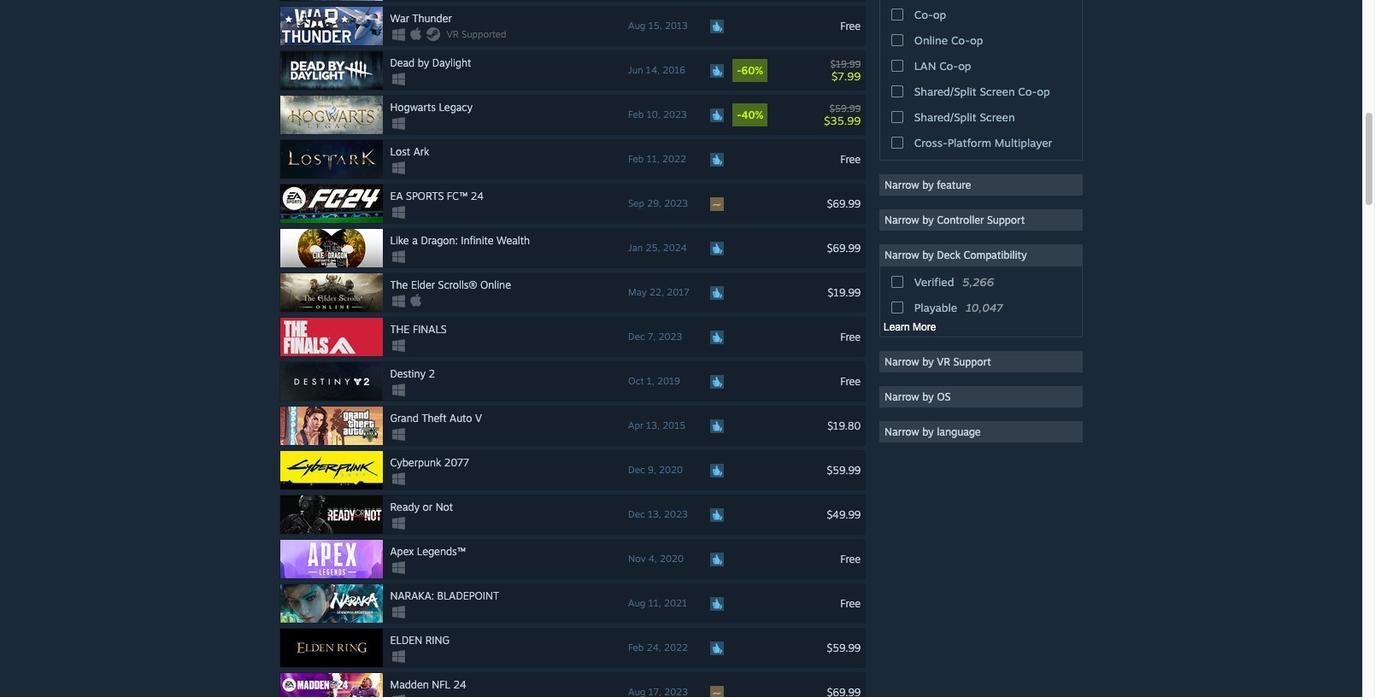Task type: describe. For each thing, give the bounding box(es) containing it.
dead by daylight
[[390, 56, 471, 69]]

like
[[390, 234, 409, 247]]

4,
[[648, 553, 657, 565]]

v
[[475, 412, 482, 425]]

by for language
[[922, 426, 934, 438]]

co- up lan co-op
[[951, 33, 970, 47]]

2016
[[663, 64, 685, 76]]

co-op
[[914, 8, 946, 21]]

feb 11, 2022
[[628, 153, 686, 165]]

a
[[412, 234, 418, 247]]

narrow by os
[[884, 391, 951, 403]]

dec 7, 2023
[[628, 331, 682, 343]]

madden
[[390, 679, 429, 691]]

by for controller
[[922, 214, 934, 226]]

22,
[[649, 286, 664, 298]]

aug for naraka: bladepoint
[[628, 597, 646, 609]]

may 22, 2017
[[628, 286, 689, 298]]

jun
[[628, 64, 643, 76]]

dragon:
[[421, 234, 458, 247]]

-60%
[[737, 64, 763, 77]]

free for naraka: bladepoint
[[840, 597, 861, 610]]

free for destiny 2
[[840, 375, 861, 388]]

ring
[[425, 634, 449, 647]]

finals
[[413, 323, 447, 336]]

destiny
[[390, 367, 426, 380]]

narrow by language
[[884, 426, 981, 438]]

multiplayer
[[995, 136, 1052, 150]]

2023 for $49.99
[[664, 508, 688, 520]]

2020 for free
[[660, 553, 684, 565]]

ark
[[413, 145, 429, 158]]

fc™
[[447, 190, 468, 203]]

10,047
[[966, 301, 1003, 314]]

compatibility
[[964, 249, 1027, 261]]

feb for hogwarts legacy
[[628, 109, 644, 120]]

$59.99 inside $59.99 $35.99
[[830, 102, 861, 114]]

daylight
[[432, 56, 471, 69]]

2023 for $69.99
[[664, 197, 688, 209]]

dec 9, 2020
[[628, 464, 683, 476]]

the
[[390, 279, 408, 291]]

language
[[937, 426, 981, 438]]

aug for war thunder
[[628, 20, 646, 32]]

oct 1, 2019
[[628, 375, 680, 387]]

support for narrow by vr support
[[953, 355, 991, 368]]

$19.99 for $19.99
[[828, 286, 861, 299]]

learn more
[[884, 321, 936, 333]]

online co-op
[[914, 33, 983, 47]]

ea
[[390, 190, 403, 203]]

support for narrow by controller support
[[987, 214, 1025, 226]]

may
[[628, 286, 647, 298]]

$35.99
[[824, 113, 861, 127]]

feature
[[937, 179, 971, 191]]

15,
[[648, 20, 662, 32]]

$49.99
[[827, 508, 861, 521]]

$19.99 for $19.99 $7.99
[[830, 58, 861, 70]]

1 vertical spatial online
[[480, 279, 511, 291]]

free for apex legends™
[[840, 552, 861, 565]]

14,
[[646, 64, 660, 76]]

2023 for free
[[659, 331, 682, 343]]

5,266
[[962, 275, 994, 289]]

apr 13, 2015
[[628, 420, 686, 432]]

war
[[390, 12, 409, 25]]

2017
[[667, 286, 689, 298]]

2024
[[663, 242, 687, 254]]

by for deck
[[922, 249, 934, 261]]

60%
[[741, 64, 763, 77]]

7,
[[648, 331, 656, 343]]

naraka: bladepoint
[[390, 590, 499, 602]]

sports
[[406, 190, 444, 203]]

cross-
[[914, 136, 947, 150]]

lost
[[390, 145, 410, 158]]

$19.80
[[827, 419, 861, 432]]

0 vertical spatial vr
[[447, 28, 459, 40]]

- for $7.99
[[737, 64, 741, 77]]

legends™
[[417, 545, 466, 558]]

feb for elden ring
[[628, 642, 644, 654]]

jan
[[628, 242, 643, 254]]

learn more link
[[884, 321, 936, 333]]

2023 right 10, at the left top of page
[[663, 109, 687, 120]]

free for war thunder
[[840, 19, 861, 32]]

platform
[[947, 136, 991, 150]]

shared/split screen co-op
[[914, 85, 1050, 98]]

40%
[[741, 109, 763, 121]]

9,
[[648, 464, 656, 476]]

25,
[[646, 242, 660, 254]]

hogwarts legacy
[[390, 101, 473, 114]]

feb 10, 2023
[[628, 109, 687, 120]]

ready
[[390, 501, 420, 514]]

sep
[[628, 197, 644, 209]]

$69.99 for ea sports fc™ 24
[[827, 197, 861, 210]]

2019
[[657, 375, 680, 387]]

10,
[[647, 109, 660, 120]]

apex legends™
[[390, 545, 466, 558]]

2020 for $59.99
[[659, 464, 683, 476]]

narrow for narrow by os
[[884, 391, 919, 403]]

13, for $19.80
[[646, 420, 660, 432]]

by for feature
[[922, 179, 934, 191]]

cross-platform multiplayer
[[914, 136, 1052, 150]]

grand
[[390, 412, 419, 425]]

-40%
[[737, 109, 763, 121]]



Task type: vqa. For each thing, say whether or not it's contained in the screenshot.
of
no



Task type: locate. For each thing, give the bounding box(es) containing it.
by left os
[[922, 391, 934, 403]]

dec for ready or not
[[628, 508, 645, 520]]

nov 4, 2020
[[628, 553, 684, 565]]

by for os
[[922, 391, 934, 403]]

2 free from the top
[[840, 153, 861, 165]]

narrow down learn
[[884, 355, 919, 368]]

dec 13, 2023
[[628, 508, 688, 520]]

dec for the finals
[[628, 331, 645, 343]]

narrow left os
[[884, 391, 919, 403]]

0 vertical spatial 2020
[[659, 464, 683, 476]]

1 vertical spatial -
[[737, 109, 741, 121]]

aug left 15,
[[628, 20, 646, 32]]

aug
[[628, 20, 646, 32], [628, 597, 646, 609]]

narrow
[[884, 179, 919, 191], [884, 214, 919, 226], [884, 249, 919, 261], [884, 355, 919, 368], [884, 391, 919, 403], [884, 426, 919, 438]]

2
[[429, 367, 435, 380]]

1 vertical spatial support
[[953, 355, 991, 368]]

$59.99 $35.99
[[824, 102, 861, 127]]

narrow up verified
[[884, 249, 919, 261]]

6 free from the top
[[840, 597, 861, 610]]

shared/split down lan co-op
[[914, 85, 976, 98]]

13, down 'dec 9, 2020'
[[648, 508, 661, 520]]

feb left 10, at the left top of page
[[628, 109, 644, 120]]

1 vertical spatial screen
[[980, 110, 1015, 124]]

2013
[[665, 20, 688, 32]]

madden nfl 24
[[390, 679, 466, 691]]

0 vertical spatial -
[[737, 64, 741, 77]]

op down the online co-op
[[958, 59, 971, 73]]

auto
[[450, 412, 472, 425]]

narrow down cross-
[[884, 179, 919, 191]]

oct
[[628, 375, 644, 387]]

playable 10,047
[[914, 301, 1003, 314]]

2023 right 7,
[[659, 331, 682, 343]]

op up multiplayer
[[1037, 85, 1050, 98]]

$59.99 for elden ring
[[827, 641, 861, 654]]

1 feb from the top
[[628, 109, 644, 120]]

0 vertical spatial screen
[[980, 85, 1015, 98]]

by right dead
[[418, 56, 429, 69]]

grand theft auto v
[[390, 412, 482, 425]]

1 horizontal spatial 24
[[471, 190, 484, 203]]

1 dec from the top
[[628, 331, 645, 343]]

13,
[[646, 420, 660, 432], [648, 508, 661, 520]]

$7.99
[[831, 69, 861, 82]]

1 free from the top
[[840, 19, 861, 32]]

by down more
[[922, 355, 934, 368]]

5 narrow from the top
[[884, 391, 919, 403]]

3 free from the top
[[840, 330, 861, 343]]

playable
[[914, 301, 957, 314]]

cyberpunk
[[390, 456, 441, 469]]

0 horizontal spatial 24
[[453, 679, 466, 691]]

controller
[[937, 214, 984, 226]]

by for vr
[[922, 355, 934, 368]]

0 vertical spatial dec
[[628, 331, 645, 343]]

2 dec from the top
[[628, 464, 645, 476]]

aug 15, 2013
[[628, 20, 688, 32]]

2021
[[664, 597, 687, 609]]

1 vertical spatial aug
[[628, 597, 646, 609]]

vr up os
[[937, 355, 950, 368]]

co- up the online co-op
[[914, 8, 933, 21]]

1 vertical spatial $19.99
[[828, 286, 861, 299]]

0 vertical spatial 2022
[[662, 153, 686, 165]]

2020 right 9,
[[659, 464, 683, 476]]

elden
[[390, 634, 422, 647]]

11, down 10, at the left top of page
[[647, 153, 660, 165]]

by for daylight
[[418, 56, 429, 69]]

1 aug from the top
[[628, 20, 646, 32]]

narrow by controller support
[[884, 214, 1025, 226]]

0 vertical spatial feb
[[628, 109, 644, 120]]

by left feature
[[922, 179, 934, 191]]

narrow for narrow by controller support
[[884, 214, 919, 226]]

co- right the lan
[[939, 59, 958, 73]]

2 $69.99 from the top
[[827, 241, 861, 254]]

co- up multiplayer
[[1018, 85, 1037, 98]]

elder
[[411, 279, 435, 291]]

2023
[[663, 109, 687, 120], [664, 197, 688, 209], [659, 331, 682, 343], [664, 508, 688, 520]]

narrow for narrow by vr support
[[884, 355, 919, 368]]

1 vertical spatial dec
[[628, 464, 645, 476]]

vr down thunder
[[447, 28, 459, 40]]

verified
[[914, 275, 954, 289]]

0 vertical spatial support
[[987, 214, 1025, 226]]

2 shared/split from the top
[[914, 110, 976, 124]]

0 vertical spatial aug
[[628, 20, 646, 32]]

24
[[471, 190, 484, 203], [453, 679, 466, 691]]

2 aug from the top
[[628, 597, 646, 609]]

2022 for $59.99
[[664, 642, 688, 654]]

1 horizontal spatial vr
[[937, 355, 950, 368]]

2 - from the top
[[737, 109, 741, 121]]

feb 24, 2022
[[628, 642, 688, 654]]

feb
[[628, 109, 644, 120], [628, 153, 644, 165], [628, 642, 644, 654]]

os
[[937, 391, 951, 403]]

2022 right 24,
[[664, 642, 688, 654]]

shared/split up cross-
[[914, 110, 976, 124]]

screen up "cross-platform multiplayer"
[[980, 110, 1015, 124]]

narrow by vr support
[[884, 355, 991, 368]]

11, for naraka: bladepoint
[[648, 597, 661, 609]]

dec up "nov"
[[628, 508, 645, 520]]

1 vertical spatial feb
[[628, 153, 644, 165]]

verified 5,266
[[914, 275, 994, 289]]

feb left 24,
[[628, 642, 644, 654]]

4 free from the top
[[840, 375, 861, 388]]

$19.99 $7.99
[[830, 58, 861, 82]]

2023 right 29,
[[664, 197, 688, 209]]

1 vertical spatial 2022
[[664, 642, 688, 654]]

1 vertical spatial $59.99
[[827, 464, 861, 476]]

nfl
[[432, 679, 450, 691]]

apr
[[628, 420, 643, 432]]

theft
[[422, 412, 447, 425]]

1 horizontal spatial online
[[914, 33, 948, 47]]

1 $69.99 from the top
[[827, 197, 861, 210]]

feb for lost ark
[[628, 153, 644, 165]]

$59.99 for cyberpunk 2077
[[827, 464, 861, 476]]

narrow for narrow by feature
[[884, 179, 919, 191]]

war thunder
[[390, 12, 452, 25]]

$69.99
[[827, 197, 861, 210], [827, 241, 861, 254]]

infinite
[[461, 234, 493, 247]]

madden nfl 24 link
[[279, 673, 866, 697]]

aug left 2021
[[628, 597, 646, 609]]

1 vertical spatial vr
[[937, 355, 950, 368]]

sep 29, 2023
[[628, 197, 688, 209]]

2023 up nov 4, 2020
[[664, 508, 688, 520]]

lost ark
[[390, 145, 429, 158]]

13, for $49.99
[[648, 508, 661, 520]]

narrow by deck compatibility
[[884, 249, 1027, 261]]

feb up the sep
[[628, 153, 644, 165]]

29,
[[647, 197, 661, 209]]

0 horizontal spatial online
[[480, 279, 511, 291]]

narrow for narrow by language
[[884, 426, 919, 438]]

- for $35.99
[[737, 109, 741, 121]]

2 vertical spatial dec
[[628, 508, 645, 520]]

- down -60%
[[737, 109, 741, 121]]

2020 right 4,
[[660, 553, 684, 565]]

5 free from the top
[[840, 552, 861, 565]]

dec left 9,
[[628, 464, 645, 476]]

legacy
[[439, 101, 473, 114]]

1 vertical spatial shared/split
[[914, 110, 976, 124]]

op up the online co-op
[[933, 8, 946, 21]]

2022 up sep 29, 2023
[[662, 153, 686, 165]]

not
[[436, 501, 453, 514]]

lan
[[914, 59, 936, 73]]

destiny 2
[[390, 367, 435, 380]]

11,
[[647, 153, 660, 165], [648, 597, 661, 609]]

1 vertical spatial $69.99
[[827, 241, 861, 254]]

0 horizontal spatial vr
[[447, 28, 459, 40]]

6 narrow from the top
[[884, 426, 919, 438]]

3 dec from the top
[[628, 508, 645, 520]]

1 vertical spatial 2020
[[660, 553, 684, 565]]

by left language on the right bottom
[[922, 426, 934, 438]]

dec
[[628, 331, 645, 343], [628, 464, 645, 476], [628, 508, 645, 520]]

apex
[[390, 545, 414, 558]]

24 right fc™
[[471, 190, 484, 203]]

deck
[[937, 249, 961, 261]]

shared/split for shared/split screen
[[914, 110, 976, 124]]

2 screen from the top
[[980, 110, 1015, 124]]

2015
[[662, 420, 686, 432]]

lan co-op
[[914, 59, 971, 73]]

more
[[913, 321, 936, 333]]

free for lost ark
[[840, 153, 861, 165]]

vr supported
[[447, 28, 506, 40]]

0 vertical spatial 11,
[[647, 153, 660, 165]]

- up the '-40%'
[[737, 64, 741, 77]]

screen up shared/split screen
[[980, 85, 1015, 98]]

2 feb from the top
[[628, 153, 644, 165]]

1 - from the top
[[737, 64, 741, 77]]

1 shared/split from the top
[[914, 85, 976, 98]]

$69.99 for like a dragon: infinite wealth
[[827, 241, 861, 254]]

1 vertical spatial 24
[[453, 679, 466, 691]]

scrolls®
[[438, 279, 477, 291]]

$59.99
[[830, 102, 861, 114], [827, 464, 861, 476], [827, 641, 861, 654]]

0 vertical spatial $19.99
[[830, 58, 861, 70]]

0 vertical spatial 24
[[471, 190, 484, 203]]

2 narrow from the top
[[884, 214, 919, 226]]

dec left 7,
[[628, 331, 645, 343]]

or
[[423, 501, 433, 514]]

3 narrow from the top
[[884, 249, 919, 261]]

by left controller
[[922, 214, 934, 226]]

1,
[[647, 375, 654, 387]]

2 vertical spatial $59.99
[[827, 641, 861, 654]]

like a dragon: infinite wealth
[[390, 234, 530, 247]]

24 right nfl
[[453, 679, 466, 691]]

shared/split screen
[[914, 110, 1015, 124]]

0 vertical spatial $59.99
[[830, 102, 861, 114]]

cyberpunk 2077
[[390, 456, 469, 469]]

support
[[987, 214, 1025, 226], [953, 355, 991, 368]]

narrow for narrow by deck compatibility
[[884, 249, 919, 261]]

0 vertical spatial online
[[914, 33, 948, 47]]

supported
[[461, 28, 506, 40]]

the elder scrolls® online
[[390, 279, 511, 291]]

1 narrow from the top
[[884, 179, 919, 191]]

hogwarts
[[390, 101, 436, 114]]

-
[[737, 64, 741, 77], [737, 109, 741, 121]]

0 vertical spatial 13,
[[646, 420, 660, 432]]

online down co-op
[[914, 33, 948, 47]]

op
[[933, 8, 946, 21], [970, 33, 983, 47], [958, 59, 971, 73], [1037, 85, 1050, 98]]

by left the "deck"
[[922, 249, 934, 261]]

online right scrolls® at the top
[[480, 279, 511, 291]]

screen for shared/split screen
[[980, 110, 1015, 124]]

narrow down narrow by os
[[884, 426, 919, 438]]

1 vertical spatial 13,
[[648, 508, 661, 520]]

elden ring
[[390, 634, 449, 647]]

11, left 2021
[[648, 597, 661, 609]]

wealth
[[497, 234, 530, 247]]

4 narrow from the top
[[884, 355, 919, 368]]

free for the finals
[[840, 330, 861, 343]]

ea sports fc™ 24
[[390, 190, 484, 203]]

3 feb from the top
[[628, 642, 644, 654]]

support up compatibility
[[987, 214, 1025, 226]]

0 vertical spatial shared/split
[[914, 85, 976, 98]]

the finals
[[390, 323, 447, 336]]

screen for shared/split screen co-op
[[980, 85, 1015, 98]]

support down 10,047
[[953, 355, 991, 368]]

13, right apr
[[646, 420, 660, 432]]

shared/split for shared/split screen co-op
[[914, 85, 976, 98]]

2022 for free
[[662, 153, 686, 165]]

1 vertical spatial 11,
[[648, 597, 661, 609]]

2 vertical spatial feb
[[628, 642, 644, 654]]

dec for cyberpunk 2077
[[628, 464, 645, 476]]

bladepoint
[[437, 590, 499, 602]]

op up lan co-op
[[970, 33, 983, 47]]

aug 11, 2021
[[628, 597, 687, 609]]

1 screen from the top
[[980, 85, 1015, 98]]

0 vertical spatial $69.99
[[827, 197, 861, 210]]

narrow down the 'narrow by feature'
[[884, 214, 919, 226]]

11, for lost ark
[[647, 153, 660, 165]]



